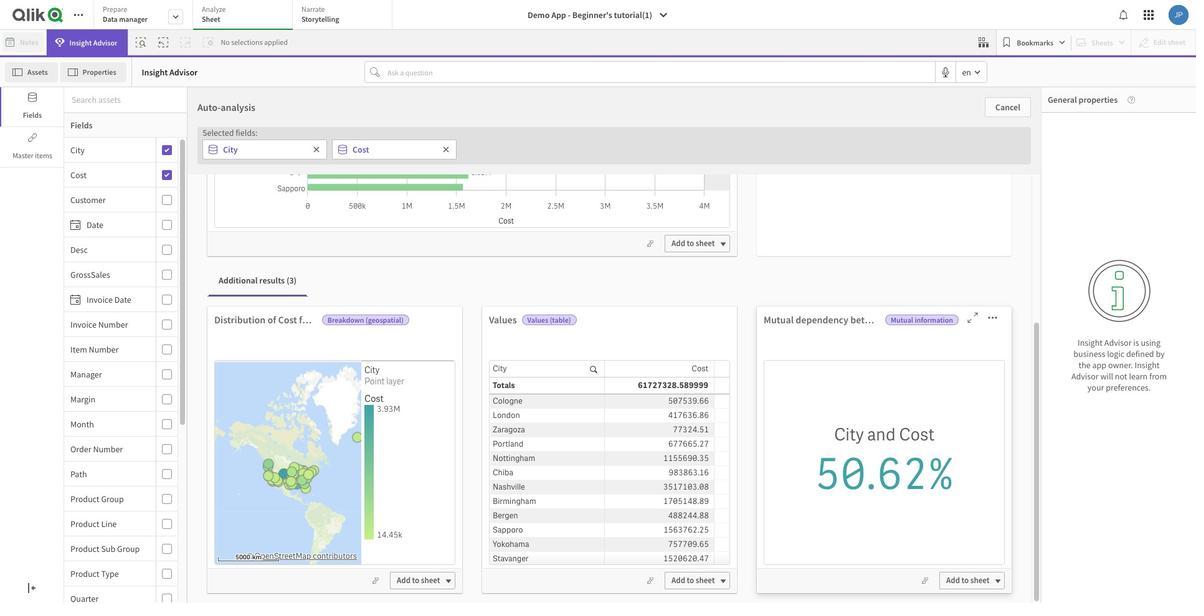 Task type: describe. For each thing, give the bounding box(es) containing it.
openstreetmap contributors link
[[255, 551, 357, 562]]

or
[[1121, 580, 1128, 591]]

number for invoice number
[[98, 319, 128, 330]]

no selections applied
[[221, 37, 288, 47]]

selections inside clear your selections by selecting the
[[677, 492, 738, 510]]

items
[[35, 151, 52, 160]]

the up specific at the right bottom of page
[[765, 393, 785, 411]]

month button
[[64, 419, 153, 430]]

no
[[221, 37, 230, 47]]

demo
[[528, 9, 550, 21]]

narrate
[[302, 4, 325, 14]]

in up make
[[707, 226, 717, 244]]

this inside now that you see how qlik sense connects all of your data, go ahead and explore this sheet by making selections in the filters above. clicking in charts is another way to make selections so give that a try too!
[[724, 187, 747, 205]]

icon
[[782, 434, 808, 452]]

is inside the insight advisor is using business logic defined by the app owner. insight advisor will not learn from your preferences.
[[1134, 337, 1140, 349]]

tab list inside 50.62% application
[[93, 0, 397, 31]]

that up connects
[[644, 149, 669, 167]]

that inside application
[[1171, 580, 1186, 591]]

cost menu item
[[64, 163, 178, 188]]

contributors
[[313, 551, 357, 562]]

set
[[1044, 580, 1055, 591]]

toggle formatting image
[[65, 65, 75, 75]]

beginner's
[[573, 9, 613, 21]]

selected fields:
[[203, 127, 258, 138]]

0 horizontal spatial fields
[[23, 110, 42, 120]]

selections tool image
[[979, 37, 989, 47]]

customer button
[[64, 194, 153, 205]]

1155690.35
[[664, 453, 709, 464]]

you inside now that you see how qlik sense connects all of your data, go ahead and explore this sheet by making selections in the filters above. clicking in charts is another way to make selections so give that a try too!
[[671, 149, 693, 167]]

city inside grid
[[493, 363, 507, 374]]

sales inside application
[[1044, 136, 1069, 149]]

product for product treemap
[[1006, 351, 1042, 364]]

sheet
[[202, 14, 220, 24]]

city menu item
[[64, 138, 178, 163]]

1 vertical spatial date
[[114, 294, 131, 305]]

Note title text field
[[10, 121, 588, 141]]

manager menu item
[[64, 362, 178, 387]]

assets
[[27, 67, 48, 76]]

is inside now that you see how qlik sense connects all of your data, go ahead and explore this sheet by making selections in the filters above. clicking in charts is another way to make selections so give that a try too!
[[761, 226, 771, 244]]

values for values
[[489, 314, 517, 326]]

breakdown
[[328, 315, 364, 325]]

all
[[672, 168, 685, 186]]

1 horizontal spatial insight advisor
[[142, 66, 198, 78]]

city button
[[64, 144, 153, 156]]

more image
[[983, 312, 1003, 324]]

-
[[568, 9, 571, 21]]

from inside navigate from sheet to sheet using the
[[669, 374, 697, 392]]

sales and margin by product group
[[605, 87, 763, 100]]

983863.16
[[669, 467, 709, 478]]

zaragoza
[[493, 424, 525, 435]]

by inside the insight advisor is using business logic defined by the app owner. insight advisor will not learn from your preferences.
[[1157, 349, 1165, 360]]

selections down charts
[[740, 245, 801, 263]]

1 horizontal spatial margin
[[651, 87, 682, 100]]

invoice date button
[[64, 294, 153, 305]]

advisor up owner. on the right bottom of the page
[[1105, 337, 1132, 349]]

properties button
[[60, 62, 126, 82]]

filters
[[760, 207, 794, 225]]

prepare
[[103, 4, 127, 14]]

selections right no
[[231, 37, 263, 47]]

product group button
[[64, 493, 153, 505]]

values (table)
[[528, 315, 571, 325]]

owner.
[[1109, 360, 1134, 371]]

. press space to sort on this column. element
[[715, 361, 730, 377]]

1520620.47
[[664, 554, 709, 564]]

the left rest
[[716, 322, 737, 340]]

mutual information
[[891, 315, 954, 325]]

assets button
[[5, 62, 58, 82]]

clear
[[613, 492, 645, 510]]

will
[[1101, 371, 1114, 382]]

insight right owner. on the right bottom of the page
[[1135, 360, 1160, 371]]

your inside now that you see how qlik sense connects all of your data, go ahead and explore this sheet by making selections in the filters above. clicking in charts is another way to make selections so give that a try too!
[[702, 168, 729, 186]]

too!
[[714, 264, 738, 282]]

full screen image
[[963, 312, 983, 324]]

icon in the top right and selecting the sheet that you want to explore.
[[613, 434, 808, 491]]

in the top right. navigate to a specific sheet by selecting the
[[613, 393, 810, 452]]

properties
[[1079, 94, 1118, 105]]

selecting inside the icon in the top right and selecting the sheet that you want to explore.
[[729, 453, 783, 472]]

portland
[[493, 439, 524, 449]]

general properties
[[1048, 94, 1118, 105]]

right
[[672, 453, 701, 472]]

make
[[705, 245, 737, 263]]

help image
[[1118, 96, 1136, 103]]

507539.66
[[668, 396, 709, 406]]

number for item number
[[89, 344, 119, 355]]

product for product type
[[70, 568, 99, 579]]

a inside in the top right. navigate to a specific sheet by selecting the
[[718, 413, 725, 431]]

london
[[493, 410, 520, 421]]

city and cost 50.62%
[[815, 423, 955, 502]]

product treemap
[[1006, 351, 1083, 364]]

app
[[552, 9, 566, 21]]

above.
[[613, 226, 653, 244]]

month
[[70, 419, 94, 430]]

data,
[[732, 168, 762, 186]]

clicking
[[655, 226, 704, 244]]

search image
[[590, 363, 598, 375]]

product type
[[70, 568, 119, 579]]

explore inside now that you see how qlik sense connects all of your data, go ahead and explore this sheet by making selections in the filters above. clicking in charts is another way to make selections so give that a try too!
[[678, 187, 722, 205]]

average sales per invoice by product group
[[1006, 136, 1197, 149]]

product group menu item
[[64, 487, 178, 512]]

interacting
[[613, 322, 682, 340]]

bergen
[[493, 511, 518, 521]]

narrate storytelling
[[302, 4, 339, 24]]

margin button
[[64, 394, 153, 405]]

grosssales menu item
[[64, 262, 178, 287]]

sapporo
[[493, 525, 523, 535]]

analyze sheet
[[202, 4, 226, 24]]

invoice inside application
[[1088, 136, 1121, 149]]

deselect field image
[[313, 146, 320, 153]]

city inside city point layer
[[365, 365, 380, 376]]

rest
[[739, 322, 764, 340]]

grid inside 50.62% application
[[490, 361, 730, 603]]

bold element
[[44, 88, 61, 103]]

personal
[[25, 586, 58, 597]]

1 master items button from the left
[[0, 128, 64, 167]]

to inside now that you see how qlik sense connects all of your data, go ahead and explore this sheet by making selections in the filters above. clicking in charts is another way to make selections so give that a try too!
[[690, 245, 702, 263]]

zero
[[1130, 580, 1145, 591]]

Ask a question text field
[[385, 62, 936, 82]]

cost inside city and cost 50.62%
[[900, 423, 935, 446]]

using inside navigate from sheet to sheet using the
[[613, 393, 646, 411]]

(table)
[[550, 315, 571, 325]]

the up 1155690.35 on the right bottom of the page
[[687, 434, 707, 452]]

61727328.589999
[[638, 380, 709, 391]]

date menu item
[[64, 213, 178, 237]]

mutual dependency between city and cost
[[764, 314, 946, 326]]

product down help icon
[[1136, 136, 1172, 149]]

right.
[[613, 413, 645, 431]]

417636.86
[[668, 410, 709, 421]]

0 horizontal spatial date
[[87, 219, 103, 230]]

50.62%
[[815, 446, 955, 502]]

desc
[[70, 244, 88, 255]]

to inside in the top right. navigate to a specific sheet by selecting the
[[703, 413, 716, 431]]

qlik
[[748, 149, 772, 167]]

item number menu item
[[64, 337, 178, 362]]

application containing now that you see how qlik sense connects all of your data, go ahead and explore this sheet by making selections in the filters above. clicking in charts is another way to make selections so give that a try too!
[[604, 129, 821, 598]]

product sub group
[[70, 543, 140, 554]]

continue
[[613, 303, 670, 321]]

advisor inside dropdown button
[[93, 38, 117, 47]]

auto-analysis
[[198, 101, 256, 113]]

average
[[1006, 136, 1042, 149]]

ahead
[[613, 187, 650, 205]]

icons
[[716, 393, 749, 411]]

city down selected fields:
[[223, 144, 238, 155]]

prepare data manager
[[103, 4, 148, 24]]

details image
[[523, 60, 548, 80]]

italic image
[[65, 92, 72, 99]]

the inside clear your selections by selecting the
[[670, 514, 690, 532]]

order number
[[70, 444, 123, 455]]

in inside in the top right. navigate to a specific sheet by selecting the
[[751, 393, 762, 411]]

in inside the icon in the top right and selecting the sheet that you want to explore.
[[613, 453, 624, 472]]

treemap
[[1044, 351, 1083, 364]]

sheet inside the icon in the top right and selecting the sheet that you want to explore.
[[613, 473, 647, 491]]

sheet inside now that you see how qlik sense connects all of your data, go ahead and explore this sheet by making selections in the filters above. clicking in charts is another way to make selections so give that a try too!
[[750, 187, 783, 205]]

the inside now that you see how qlik sense connects all of your data, go ahead and explore this sheet by making selections in the filters above. clicking in charts is another way to make selections so give that a try too!
[[738, 207, 757, 225]]

insight left logic
[[1078, 337, 1103, 349]]

product treemap * the data set contains negative or zero values that cannot be shown in this chart. application
[[999, 344, 1197, 598]]

city right for at the bottom left
[[313, 314, 330, 326]]

mutual for mutual information
[[891, 315, 914, 325]]

* the data set contains negative or zero values that can
[[1006, 580, 1197, 591]]



Task type: locate. For each thing, give the bounding box(es) containing it.
smart search image
[[136, 37, 146, 47]]

1 vertical spatial is
[[1134, 337, 1140, 349]]

application
[[604, 129, 821, 598]]

the left will
[[1079, 360, 1091, 371]]

number right item
[[89, 344, 119, 355]]

cost inside grid
[[692, 363, 709, 374]]

invoice right per
[[1088, 136, 1121, 149]]

insight
[[70, 38, 92, 47], [142, 66, 168, 78], [1078, 337, 1103, 349], [1135, 360, 1160, 371]]

your
[[702, 168, 729, 186], [1088, 382, 1105, 393], [647, 492, 674, 510]]

navigate down 507539.66
[[648, 413, 700, 431]]

1 horizontal spatial fields
[[70, 120, 93, 131]]

*
[[1006, 580, 1009, 591]]

that left can
[[1171, 580, 1186, 591]]

app left dependency
[[765, 303, 788, 321]]

the down 61727328.589999
[[649, 393, 669, 411]]

of right the distribution
[[268, 314, 276, 326]]

insight advisor inside insight advisor dropdown button
[[70, 38, 117, 47]]

the down "icon"
[[786, 453, 805, 472]]

explore
[[678, 187, 722, 205], [689, 303, 735, 321]]

city left layer
[[365, 365, 380, 376]]

in
[[724, 207, 735, 225], [707, 226, 717, 244], [751, 393, 762, 411], [613, 453, 624, 472]]

general
[[1048, 94, 1078, 105]]

and inside now that you see how qlik sense connects all of your data, go ahead and explore this sheet by making selections in the filters above. clicking in charts is another way to make selections so give that a try too!
[[652, 187, 675, 205]]

product for product line
[[70, 518, 99, 530]]

invoice for number
[[70, 319, 97, 330]]

0 vertical spatial a
[[685, 264, 692, 282]]

you inside the icon in the top right and selecting the sheet that you want to explore.
[[676, 473, 698, 491]]

order number menu item
[[64, 437, 178, 462]]

group inside application
[[1174, 136, 1197, 149]]

@ left toggle formatting icon
[[41, 63, 50, 77]]

0 horizontal spatial sales
[[605, 87, 630, 100]]

by inside in the top right. navigate to a specific sheet by selecting the
[[613, 434, 628, 452]]

values left values (table)
[[489, 314, 517, 326]]

1 vertical spatial number
[[89, 344, 119, 355]]

product group
[[70, 493, 124, 505]]

quarter menu item
[[64, 587, 178, 603]]

cancel button
[[985, 97, 1032, 117]]

1 horizontal spatial of
[[688, 168, 700, 186]]

from up 507539.66
[[669, 374, 697, 392]]

1 vertical spatial sales
[[1044, 136, 1069, 149]]

to inside continue to explore this app by interacting with the rest of the sheets
[[673, 303, 687, 321]]

want
[[701, 473, 731, 491]]

stavanger
[[493, 554, 529, 564]]

mutual for mutual dependency between city and cost
[[764, 314, 794, 326]]

storytelling
[[302, 14, 339, 24]]

selecting inside in the top right. navigate to a specific sheet by selecting the
[[630, 434, 685, 452]]

that down right
[[649, 473, 673, 491]]

invoice number menu item
[[64, 312, 178, 337]]

top up "icon"
[[787, 393, 808, 411]]

menu inside 50.62% application
[[64, 138, 187, 603]]

fields down underline icon
[[70, 120, 93, 131]]

by
[[684, 87, 695, 100], [1123, 136, 1134, 149], [786, 187, 800, 205], [790, 303, 805, 321], [1157, 349, 1165, 360], [613, 434, 628, 452], [741, 492, 755, 510]]

is right logic
[[1134, 337, 1140, 349]]

product left 'sub'
[[70, 543, 99, 554]]

app inside the insight advisor is using business logic defined by the app owner. insight advisor will not learn from your preferences.
[[1093, 360, 1107, 371]]

deselect field image
[[443, 146, 450, 153]]

order
[[70, 444, 91, 455]]

0 horizontal spatial of
[[268, 314, 276, 326]]

of right all
[[688, 168, 700, 186]]

1 horizontal spatial top
[[787, 393, 808, 411]]

number down invoice date
[[98, 319, 128, 330]]

bookmarks button
[[1000, 32, 1069, 52]]

city inside menu item
[[70, 144, 85, 156]]

app
[[765, 303, 788, 321], [1093, 360, 1107, 371]]

navigate from sheet to sheet using the
[[613, 374, 784, 411]]

from inside the insight advisor is using business logic defined by the app owner. insight advisor will not learn from your preferences.
[[1150, 371, 1168, 382]]

the inside the insight advisor is using business logic defined by the app owner. insight advisor will not learn from your preferences.
[[1079, 360, 1091, 371]]

mutual
[[764, 314, 794, 326], [891, 315, 914, 325]]

customer menu item
[[64, 188, 178, 213]]

menu containing city
[[64, 138, 187, 603]]

path
[[70, 468, 87, 480]]

using up the learn
[[1142, 337, 1161, 349]]

1 horizontal spatial date
[[114, 294, 131, 305]]

your inside clear your selections by selecting the
[[647, 492, 674, 510]]

1 vertical spatial app
[[1093, 360, 1107, 371]]

city inside city and cost 50.62%
[[835, 423, 864, 446]]

product down path
[[70, 493, 99, 505]]

1 vertical spatial using
[[613, 393, 646, 411]]

collapse element
[[548, 60, 573, 80]]

to inside the icon in the top right and selecting the sheet that you want to explore.
[[733, 473, 746, 491]]

selections down want
[[677, 492, 738, 510]]

selecting down clear
[[613, 514, 668, 532]]

city right items
[[70, 144, 85, 156]]

manager button
[[64, 369, 153, 380]]

1 vertical spatial a
[[718, 413, 725, 431]]

fields
[[23, 110, 42, 120], [70, 120, 93, 131]]

1 horizontal spatial @
[[41, 63, 50, 77]]

1 horizontal spatial a
[[718, 413, 725, 431]]

from right the learn
[[1150, 371, 1168, 382]]

information
[[915, 315, 954, 325]]

and inside the icon in the top right and selecting the sheet that you want to explore.
[[704, 453, 726, 472]]

0 horizontal spatial margin
[[70, 394, 95, 405]]

the right rest
[[783, 322, 804, 340]]

your inside the insight advisor is using business logic defined by the app owner. insight advisor will not learn from your preferences.
[[1088, 382, 1105, 393]]

1 horizontal spatial values
[[528, 315, 549, 325]]

0 horizontal spatial top
[[649, 453, 670, 472]]

demo app - beginner's tutorial(1) button
[[520, 5, 676, 25]]

you up all
[[671, 149, 693, 167]]

cost
[[353, 144, 369, 155], [70, 169, 87, 180], [278, 314, 297, 326], [927, 314, 946, 326], [692, 363, 709, 374], [900, 423, 935, 446]]

the down 1705148.89
[[670, 514, 690, 532]]

product for product group
[[70, 493, 99, 505]]

explore.
[[749, 473, 796, 491]]

1 vertical spatial top
[[649, 453, 670, 472]]

1 vertical spatial @
[[10, 151, 17, 162]]

1 vertical spatial invoice
[[87, 294, 113, 305]]

@
[[41, 63, 50, 77], [10, 151, 17, 162]]

0 vertical spatial sales
[[605, 87, 630, 100]]

negative
[[1089, 580, 1119, 591]]

grid
[[490, 361, 730, 603]]

selections up clicking on the top of page
[[660, 207, 721, 225]]

values for values (table)
[[528, 315, 549, 325]]

0 vertical spatial is
[[761, 226, 771, 244]]

by inside clear your selections by selecting the
[[741, 492, 755, 510]]

product down ask a question text field
[[697, 87, 733, 100]]

2 vertical spatial your
[[647, 492, 674, 510]]

master items
[[13, 151, 52, 160]]

cancel
[[996, 102, 1021, 113]]

fields:
[[236, 127, 258, 138]]

product type menu item
[[64, 562, 178, 587]]

advisor up auto-
[[170, 66, 198, 78]]

your right clear
[[647, 492, 674, 510]]

by inside application
[[1123, 136, 1134, 149]]

selecting up explore.
[[729, 453, 783, 472]]

is down filters
[[761, 226, 771, 244]]

explore inside continue to explore this app by interacting with the rest of the sheets
[[689, 303, 735, 321]]

product sub group button
[[64, 543, 153, 554]]

1 vertical spatial selecting
[[729, 453, 783, 472]]

city up "totals"
[[493, 363, 507, 374]]

@ inside note body text field
[[10, 151, 17, 162]]

manager
[[70, 369, 102, 380]]

in up specific at the right bottom of page
[[751, 393, 762, 411]]

number for order number
[[93, 444, 123, 455]]

0 vertical spatial your
[[702, 168, 729, 186]]

the
[[1011, 580, 1024, 591]]

dependency
[[796, 314, 849, 326]]

Note Body text field
[[10, 141, 588, 491]]

navigate down sheets
[[613, 374, 666, 392]]

item
[[70, 344, 87, 355]]

product left type
[[70, 568, 99, 579]]

learn
[[1130, 371, 1148, 382]]

of inside now that you see how qlik sense connects all of your data, go ahead and explore this sheet by making selections in the filters above. clicking in charts is another way to make selections so give that a try too!
[[688, 168, 700, 186]]

0 vertical spatial top
[[787, 393, 808, 411]]

a
[[685, 264, 692, 282], [718, 413, 725, 431]]

0 vertical spatial selecting
[[630, 434, 685, 452]]

mutual right rest
[[764, 314, 794, 326]]

invoice number button
[[64, 319, 153, 330]]

that
[[644, 149, 669, 167], [658, 264, 682, 282], [649, 473, 673, 491], [1171, 580, 1186, 591]]

1 horizontal spatial from
[[1150, 371, 1168, 382]]

date down "customer"
[[87, 219, 103, 230]]

0 vertical spatial margin
[[651, 87, 682, 100]]

1 horizontal spatial your
[[702, 168, 729, 186]]

additional
[[219, 275, 258, 286]]

0 horizontal spatial values
[[489, 314, 517, 326]]

navigate inside navigate from sheet to sheet using the
[[613, 374, 666, 392]]

invoice up invoice number
[[87, 294, 113, 305]]

0 vertical spatial navigate
[[613, 374, 666, 392]]

by inside now that you see how qlik sense connects all of your data, go ahead and explore this sheet by making selections in the filters above. clicking in charts is another way to make selections so give that a try too!
[[786, 187, 800, 205]]

your down "see"
[[702, 168, 729, 186]]

1 vertical spatial margin
[[70, 394, 95, 405]]

of inside continue to explore this app by interacting with the rest of the sheets
[[767, 322, 780, 340]]

selecting
[[630, 434, 685, 452], [729, 453, 783, 472], [613, 514, 668, 532]]

a down the icons
[[718, 413, 725, 431]]

product for product sub group
[[70, 543, 99, 554]]

openstreetmap contributors
[[255, 551, 357, 562]]

1705148.89
[[664, 496, 709, 507]]

757709.65
[[668, 539, 709, 550]]

1 horizontal spatial app
[[1093, 360, 1107, 371]]

1 vertical spatial explore
[[689, 303, 735, 321]]

auto-
[[198, 101, 221, 113]]

top inside the icon in the top right and selecting the sheet that you want to explore.
[[649, 453, 670, 472]]

invoice number
[[70, 319, 128, 330]]

Search assets text field
[[64, 88, 187, 111]]

sales down ask a question text field
[[605, 87, 630, 100]]

insight inside insight advisor dropdown button
[[70, 38, 92, 47]]

margin up month
[[70, 394, 95, 405]]

path menu item
[[64, 462, 178, 487]]

in up clear
[[613, 453, 624, 472]]

margin inside menu item
[[70, 394, 95, 405]]

0 horizontal spatial @
[[10, 151, 17, 162]]

add to sheet
[[672, 238, 715, 249], [397, 575, 440, 586], [672, 575, 715, 586], [947, 575, 990, 586]]

2 horizontal spatial of
[[767, 322, 780, 340]]

0 vertical spatial number
[[98, 319, 128, 330]]

invoice date menu item
[[64, 287, 178, 312]]

0 vertical spatial explore
[[678, 187, 722, 205]]

sales left per
[[1044, 136, 1069, 149]]

product line
[[70, 518, 117, 530]]

0 vertical spatial this
[[724, 187, 747, 205]]

0 horizontal spatial is
[[761, 226, 771, 244]]

master
[[13, 151, 33, 160]]

a left try
[[685, 264, 692, 282]]

explore down all
[[678, 187, 722, 205]]

analysis
[[221, 101, 256, 113]]

advisor
[[93, 38, 117, 47], [170, 66, 198, 78], [1105, 337, 1132, 349], [1072, 371, 1099, 382]]

1 horizontal spatial is
[[1134, 337, 1140, 349]]

margin menu item
[[64, 387, 178, 412]]

for
[[299, 314, 311, 326]]

step back image
[[159, 37, 169, 47]]

0 horizontal spatial from
[[669, 374, 697, 392]]

1 vertical spatial navigate
[[648, 413, 700, 431]]

0 vertical spatial using
[[1142, 337, 1161, 349]]

selecting inside clear your selections by selecting the
[[613, 514, 668, 532]]

now that you see how qlik sense connects all of your data, go ahead and explore this sheet by making selections in the filters above. clicking in charts is another way to make selections so give that a try too!
[[613, 149, 811, 282]]

product left treemap
[[1006, 351, 1042, 364]]

try
[[694, 264, 711, 282]]

preferences.
[[1107, 382, 1151, 393]]

point
[[365, 376, 385, 387]]

2 vertical spatial selecting
[[613, 514, 668, 532]]

nottingham
[[493, 453, 536, 464]]

0 horizontal spatial a
[[685, 264, 692, 282]]

fields up master items
[[23, 110, 42, 120]]

sense
[[775, 149, 811, 167]]

date down the grosssales menu item on the left top of page
[[114, 294, 131, 305]]

0 horizontal spatial using
[[613, 393, 646, 411]]

fields button
[[0, 87, 64, 127], [1, 87, 64, 127], [64, 113, 187, 138]]

0 vertical spatial @
[[41, 63, 50, 77]]

insight advisor down step back icon
[[142, 66, 198, 78]]

selections
[[231, 37, 263, 47], [660, 207, 721, 225], [740, 245, 801, 263], [677, 492, 738, 510]]

now
[[613, 149, 642, 167]]

invoice
[[1088, 136, 1121, 149], [87, 294, 113, 305], [70, 319, 97, 330]]

app inside continue to explore this app by interacting with the rest of the sheets
[[765, 303, 788, 321]]

1 vertical spatial your
[[1088, 382, 1105, 393]]

add
[[672, 238, 686, 249], [397, 575, 411, 586], [672, 575, 686, 586], [947, 575, 961, 586]]

invoice for date
[[87, 294, 113, 305]]

margin down ask a question text field
[[651, 87, 682, 100]]

you down right
[[676, 473, 698, 491]]

50.62% application
[[0, 0, 1197, 603]]

menu
[[64, 138, 187, 603]]

this down data,
[[724, 187, 747, 205]]

top left right
[[649, 453, 670, 472]]

this up rest
[[738, 303, 762, 321]]

month menu item
[[64, 412, 178, 437]]

the up charts
[[738, 207, 757, 225]]

sheet inside in the top right. navigate to a specific sheet by selecting the
[[777, 413, 810, 431]]

2 horizontal spatial your
[[1088, 382, 1105, 393]]

invoice up item
[[70, 319, 97, 330]]

advisor down the data
[[93, 38, 117, 47]]

mutual left information
[[891, 315, 914, 325]]

0 vertical spatial insight advisor
[[70, 38, 117, 47]]

0 vertical spatial app
[[765, 303, 788, 321]]

that inside the icon in the top right and selecting the sheet that you want to explore.
[[649, 473, 673, 491]]

selecting up 1155690.35 on the right bottom of the page
[[630, 434, 685, 452]]

@ inside @ "button"
[[41, 63, 50, 77]]

that down way
[[658, 264, 682, 282]]

1563762.25
[[664, 525, 709, 535]]

grid containing city
[[490, 361, 730, 603]]

desc menu item
[[64, 237, 178, 262]]

sheet
[[750, 187, 783, 205], [696, 238, 715, 249], [700, 374, 733, 392], [751, 374, 784, 392], [777, 413, 810, 431], [613, 473, 647, 491], [421, 575, 440, 586], [696, 575, 715, 586], [971, 575, 990, 586]]

values left (table)
[[528, 315, 549, 325]]

advisor left will
[[1072, 371, 1099, 382]]

product
[[697, 87, 733, 100], [1136, 136, 1172, 149], [1006, 351, 1042, 364], [70, 493, 99, 505], [70, 518, 99, 530], [70, 543, 99, 554], [70, 568, 99, 579]]

and
[[632, 87, 649, 100], [652, 187, 675, 205], [909, 314, 925, 326], [868, 423, 896, 446], [704, 453, 726, 472]]

in up charts
[[724, 207, 735, 225]]

0 horizontal spatial your
[[647, 492, 674, 510]]

tab list containing prepare
[[93, 0, 397, 31]]

see
[[696, 149, 716, 167]]

0 vertical spatial you
[[671, 149, 693, 167]]

back image
[[10, 65, 20, 75]]

1 vertical spatial you
[[676, 473, 698, 491]]

navigate inside in the top right. navigate to a specific sheet by selecting the
[[648, 413, 700, 431]]

2 master items button from the left
[[1, 128, 64, 167]]

cost inside cost menu item
[[70, 169, 87, 180]]

@ button
[[36, 60, 55, 80]]

distribution
[[214, 314, 266, 326]]

1 horizontal spatial mutual
[[891, 315, 914, 325]]

by inside continue to explore this app by interacting with the rest of the sheets
[[790, 303, 805, 321]]

of right rest
[[767, 322, 780, 340]]

average sales per invoice by product group application
[[999, 129, 1197, 339]]

the inside navigate from sheet to sheet using the
[[649, 393, 669, 411]]

0 vertical spatial date
[[87, 219, 103, 230]]

product line menu item
[[64, 512, 178, 537]]

0 horizontal spatial mutual
[[764, 314, 794, 326]]

using up right.
[[613, 393, 646, 411]]

insight advisor down the data
[[70, 38, 117, 47]]

product left line
[[70, 518, 99, 530]]

this inside continue to explore this app by interacting with the rest of the sheets
[[738, 303, 762, 321]]

insight down step back icon
[[142, 66, 168, 78]]

tab list
[[93, 0, 397, 31]]

@ left items
[[10, 151, 17, 162]]

james peterson image
[[1169, 5, 1189, 25]]

and inside city and cost 50.62%
[[868, 423, 896, 446]]

2 vertical spatial invoice
[[70, 319, 97, 330]]

1 horizontal spatial sales
[[1044, 136, 1069, 149]]

cologne
[[493, 396, 523, 406]]

1 vertical spatial this
[[738, 303, 762, 321]]

city right "icon"
[[835, 423, 864, 446]]

top inside in the top right. navigate to a specific sheet by selecting the
[[787, 393, 808, 411]]

en button
[[957, 62, 987, 82]]

city point layer
[[365, 365, 405, 387]]

top
[[787, 393, 808, 411], [649, 453, 670, 472]]

so
[[613, 264, 628, 282]]

number down month button
[[93, 444, 123, 455]]

a inside now that you see how qlik sense connects all of your data, go ahead and explore this sheet by making selections in the filters above. clicking in charts is another way to make selections so give that a try too!
[[685, 264, 692, 282]]

the up clear
[[627, 453, 647, 472]]

0 horizontal spatial app
[[765, 303, 788, 321]]

grosssales button
[[64, 269, 153, 280]]

city right between
[[890, 314, 907, 326]]

2 vertical spatial number
[[93, 444, 123, 455]]

insight up the toggle formatting element
[[70, 38, 92, 47]]

using inside the insight advisor is using business logic defined by the app owner. insight advisor will not learn from your preferences.
[[1142, 337, 1161, 349]]

is
[[761, 226, 771, 244], [1134, 337, 1140, 349]]

the
[[738, 207, 757, 225], [716, 322, 737, 340], [783, 322, 804, 340], [1079, 360, 1091, 371], [649, 393, 669, 411], [765, 393, 785, 411], [687, 434, 707, 452], [627, 453, 647, 472], [786, 453, 805, 472], [670, 514, 690, 532]]

selected
[[203, 127, 234, 138]]

0 horizontal spatial insight advisor
[[70, 38, 117, 47]]

0 vertical spatial invoice
[[1088, 136, 1121, 149]]

product sub group menu item
[[64, 537, 178, 562]]

app left logic
[[1093, 360, 1107, 371]]

toggle formatting element
[[60, 60, 85, 80]]

product type button
[[64, 568, 153, 579]]

continue to explore this app by interacting with the rest of the sheets
[[613, 303, 805, 359]]

1 vertical spatial insight advisor
[[142, 66, 198, 78]]

underline image
[[82, 92, 90, 99]]

1 horizontal spatial using
[[1142, 337, 1161, 349]]

explore up with
[[689, 303, 735, 321]]

your left not
[[1088, 382, 1105, 393]]

to inside navigate from sheet to sheet using the
[[736, 374, 748, 392]]



Task type: vqa. For each thing, say whether or not it's contained in the screenshot.
Dashboard Published: Mar 18, 2021, 1:56 PM Quickly analyze the pulse of the Helpdesk organization. See the case priority breakdown, cases by department, cases by type, etc. on the left bottom
no



